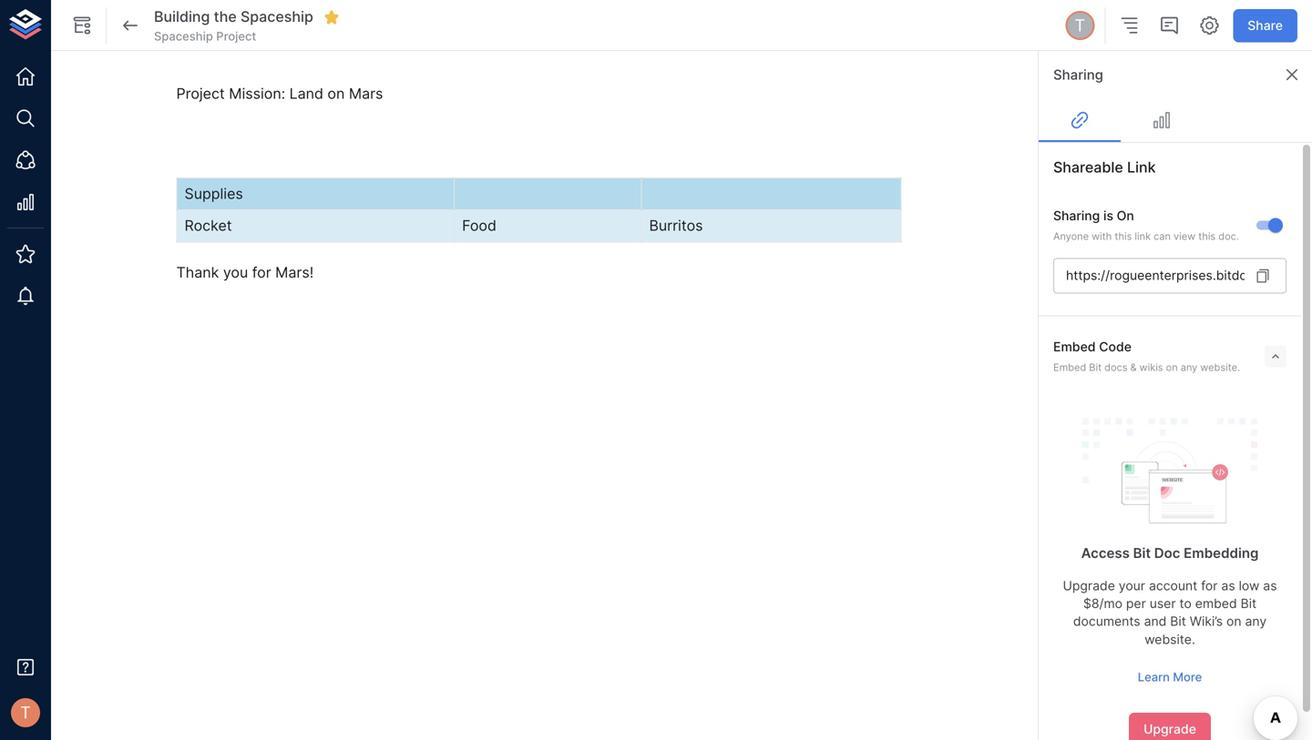 Task type: locate. For each thing, give the bounding box(es) containing it.
bit inside 'embed code embed bit docs & wikis on any website.'
[[1089, 362, 1102, 374]]

0 horizontal spatial as
[[1222, 579, 1235, 594]]

remove favorite image
[[323, 9, 340, 25]]

this left link
[[1115, 230, 1132, 242]]

on right wikis on the right of page
[[1166, 362, 1178, 374]]

0 vertical spatial spaceship
[[241, 8, 313, 26]]

as right low
[[1263, 579, 1277, 594]]

your
[[1119, 579, 1146, 594]]

1 vertical spatial for
[[1201, 579, 1218, 594]]

any right wikis on the right of page
[[1181, 362, 1198, 374]]

0 vertical spatial sharing
[[1053, 67, 1104, 83]]

1 vertical spatial sharing
[[1053, 208, 1100, 224]]

project
[[216, 29, 256, 43], [176, 85, 225, 103]]

1 sharing from the top
[[1053, 67, 1104, 83]]

spaceship down building
[[154, 29, 213, 43]]

upgrade inside upgrade your account for as low as $8/mo per user to embed bit documents and bit wiki's on any website.
[[1063, 579, 1115, 594]]

1 horizontal spatial t button
[[1063, 8, 1097, 43]]

and
[[1144, 614, 1167, 630]]

wiki's
[[1190, 614, 1223, 630]]

the
[[214, 8, 237, 26]]

1 horizontal spatial website.
[[1201, 362, 1240, 374]]

1 horizontal spatial as
[[1263, 579, 1277, 594]]

go back image
[[119, 15, 141, 36]]

0 horizontal spatial for
[[252, 264, 271, 282]]

access
[[1081, 545, 1130, 562]]

link
[[1127, 159, 1156, 176]]

learn more
[[1138, 671, 1202, 685]]

on right land
[[328, 85, 345, 103]]

bit
[[1089, 362, 1102, 374], [1133, 545, 1151, 562], [1241, 597, 1257, 612], [1170, 614, 1186, 630]]

food
[[462, 217, 497, 235]]

any
[[1181, 362, 1198, 374], [1245, 614, 1267, 630]]

t for leftmost "t" button
[[20, 703, 31, 723]]

learn more button
[[1133, 664, 1207, 692]]

1 vertical spatial any
[[1245, 614, 1267, 630]]

upgrade inside upgrade "button"
[[1144, 722, 1196, 738]]

0 vertical spatial project
[[216, 29, 256, 43]]

as
[[1222, 579, 1235, 594], [1263, 579, 1277, 594]]

spaceship project
[[154, 29, 256, 43]]

embed
[[1195, 597, 1237, 612]]

0 vertical spatial t
[[1075, 15, 1085, 35]]

website. right wikis on the right of page
[[1201, 362, 1240, 374]]

any down low
[[1245, 614, 1267, 630]]

any inside upgrade your account for as low as $8/mo per user to embed bit documents and bit wiki's on any website.
[[1245, 614, 1267, 630]]

2 sharing from the top
[[1053, 208, 1100, 224]]

1 horizontal spatial upgrade
[[1144, 722, 1196, 738]]

0 horizontal spatial upgrade
[[1063, 579, 1115, 594]]

0 vertical spatial any
[[1181, 362, 1198, 374]]

1 horizontal spatial for
[[1201, 579, 1218, 594]]

2 vertical spatial on
[[1227, 614, 1242, 630]]

upgrade up $8/mo
[[1063, 579, 1115, 594]]

embed
[[1053, 339, 1096, 355], [1053, 362, 1086, 374]]

this left doc.
[[1199, 230, 1216, 242]]

sharing is on anyone with this link can view this doc.
[[1053, 208, 1239, 242]]

sharing
[[1053, 67, 1104, 83], [1053, 208, 1100, 224]]

bit left doc
[[1133, 545, 1151, 562]]

embed left docs
[[1053, 362, 1086, 374]]

any inside 'embed code embed bit docs & wikis on any website.'
[[1181, 362, 1198, 374]]

website. down and
[[1145, 632, 1195, 648]]

you
[[223, 264, 248, 282]]

building
[[154, 8, 210, 26]]

2 embed from the top
[[1053, 362, 1086, 374]]

upgrade
[[1063, 579, 1115, 594], [1144, 722, 1196, 738]]

1 vertical spatial embed
[[1053, 362, 1086, 374]]

share button
[[1233, 9, 1298, 42]]

0 horizontal spatial this
[[1115, 230, 1132, 242]]

for right you
[[252, 264, 271, 282]]

on
[[328, 85, 345, 103], [1166, 362, 1178, 374], [1227, 614, 1242, 630]]

1 horizontal spatial any
[[1245, 614, 1267, 630]]

1 vertical spatial website.
[[1145, 632, 1195, 648]]

0 vertical spatial website.
[[1201, 362, 1240, 374]]

1 vertical spatial t
[[20, 703, 31, 723]]

1 vertical spatial spaceship
[[154, 29, 213, 43]]

upgrade for upgrade
[[1144, 722, 1196, 738]]

spaceship
[[241, 8, 313, 26], [154, 29, 213, 43]]

1 vertical spatial project
[[176, 85, 225, 103]]

1 vertical spatial t button
[[5, 693, 46, 734]]

1 horizontal spatial on
[[1166, 362, 1178, 374]]

is
[[1104, 208, 1114, 224]]

upgrade button
[[1129, 714, 1211, 741]]

with
[[1092, 230, 1112, 242]]

spaceship right the
[[241, 8, 313, 26]]

embed left code
[[1053, 339, 1096, 355]]

0 vertical spatial upgrade
[[1063, 579, 1115, 594]]

sharing for sharing is on anyone with this link can view this doc.
[[1053, 208, 1100, 224]]

$8/mo
[[1083, 597, 1123, 612]]

1 vertical spatial on
[[1166, 362, 1178, 374]]

rocket
[[185, 217, 232, 235]]

0 horizontal spatial website.
[[1145, 632, 1195, 648]]

tab list
[[1039, 98, 1312, 142]]

0 horizontal spatial any
[[1181, 362, 1198, 374]]

None text field
[[1053, 258, 1245, 294]]

low
[[1239, 579, 1260, 594]]

on down the embed
[[1227, 614, 1242, 630]]

link
[[1135, 230, 1151, 242]]

this
[[1115, 230, 1132, 242], [1199, 230, 1216, 242]]

spaceship project link
[[154, 28, 256, 45]]

bit down to
[[1170, 614, 1186, 630]]

burritos
[[649, 217, 703, 235]]

shareable link
[[1053, 159, 1156, 176]]

bit left docs
[[1089, 362, 1102, 374]]

as left low
[[1222, 579, 1235, 594]]

project down the building the spaceship
[[216, 29, 256, 43]]

0 vertical spatial on
[[328, 85, 345, 103]]

shareable
[[1053, 159, 1123, 176]]

website. inside 'embed code embed bit docs & wikis on any website.'
[[1201, 362, 1240, 374]]

upgrade down the learn more button
[[1144, 722, 1196, 738]]

project inside spaceship project link
[[216, 29, 256, 43]]

1 as from the left
[[1222, 579, 1235, 594]]

doc.
[[1219, 230, 1239, 242]]

for up the embed
[[1201, 579, 1218, 594]]

embedding
[[1184, 545, 1259, 562]]

0 horizontal spatial t
[[20, 703, 31, 723]]

1 horizontal spatial this
[[1199, 230, 1216, 242]]

for
[[252, 264, 271, 282], [1201, 579, 1218, 594]]

project left mission:
[[176, 85, 225, 103]]

upgrade for upgrade your account for as low as $8/mo per user to embed bit documents and bit wiki's on any website.
[[1063, 579, 1115, 594]]

1 vertical spatial upgrade
[[1144, 722, 1196, 738]]

website.
[[1201, 362, 1240, 374], [1145, 632, 1195, 648]]

t button
[[1063, 8, 1097, 43], [5, 693, 46, 734]]

1 embed from the top
[[1053, 339, 1096, 355]]

1 horizontal spatial t
[[1075, 15, 1085, 35]]

sharing inside sharing is on anyone with this link can view this doc.
[[1053, 208, 1100, 224]]

doc
[[1154, 545, 1181, 562]]

t
[[1075, 15, 1085, 35], [20, 703, 31, 723]]

0 vertical spatial embed
[[1053, 339, 1096, 355]]

to
[[1180, 597, 1192, 612]]

2 horizontal spatial on
[[1227, 614, 1242, 630]]

&
[[1130, 362, 1137, 374]]

0 horizontal spatial spaceship
[[154, 29, 213, 43]]



Task type: describe. For each thing, give the bounding box(es) containing it.
account
[[1149, 579, 1198, 594]]

on
[[1117, 208, 1134, 224]]

2 as from the left
[[1263, 579, 1277, 594]]

on inside 'embed code embed bit docs & wikis on any website.'
[[1166, 362, 1178, 374]]

thank you for mars!
[[176, 264, 314, 282]]

comments image
[[1158, 15, 1180, 36]]

supplies
[[185, 185, 243, 203]]

t for the topmost "t" button
[[1075, 15, 1085, 35]]

mars
[[349, 85, 383, 103]]

website. inside upgrade your account for as low as $8/mo per user to embed bit documents and bit wiki's on any website.
[[1145, 632, 1195, 648]]

show wiki image
[[71, 15, 93, 36]]

embed code embed bit docs & wikis on any website.
[[1053, 339, 1240, 374]]

documents
[[1073, 614, 1141, 630]]

view
[[1174, 230, 1196, 242]]

2 this from the left
[[1199, 230, 1216, 242]]

more
[[1173, 671, 1202, 685]]

user
[[1150, 597, 1176, 612]]

1 this from the left
[[1115, 230, 1132, 242]]

docs
[[1105, 362, 1128, 374]]

building the spaceship
[[154, 8, 313, 26]]

bit down low
[[1241, 597, 1257, 612]]

mars!
[[275, 264, 314, 282]]

share
[[1248, 18, 1283, 33]]

thank
[[176, 264, 219, 282]]

per
[[1126, 597, 1146, 612]]

wikis
[[1140, 362, 1163, 374]]

0 horizontal spatial t button
[[5, 693, 46, 734]]

code
[[1099, 339, 1132, 355]]

table of contents image
[[1118, 15, 1140, 36]]

land
[[289, 85, 323, 103]]

on inside upgrade your account for as low as $8/mo per user to embed bit documents and bit wiki's on any website.
[[1227, 614, 1242, 630]]

1 horizontal spatial spaceship
[[241, 8, 313, 26]]

for inside upgrade your account for as low as $8/mo per user to embed bit documents and bit wiki's on any website.
[[1201, 579, 1218, 594]]

0 vertical spatial t button
[[1063, 8, 1097, 43]]

access bit doc embedding
[[1081, 545, 1259, 562]]

anyone
[[1053, 230, 1089, 242]]

upgrade your account for as low as $8/mo per user to embed bit documents and bit wiki's on any website.
[[1063, 579, 1277, 648]]

sharing for sharing
[[1053, 67, 1104, 83]]

0 horizontal spatial on
[[328, 85, 345, 103]]

can
[[1154, 230, 1171, 242]]

learn
[[1138, 671, 1170, 685]]

project mission: land on mars
[[176, 85, 383, 103]]

mission:
[[229, 85, 285, 103]]

settings image
[[1199, 15, 1220, 36]]

0 vertical spatial for
[[252, 264, 271, 282]]



Task type: vqa. For each thing, say whether or not it's contained in the screenshot.
thank
yes



